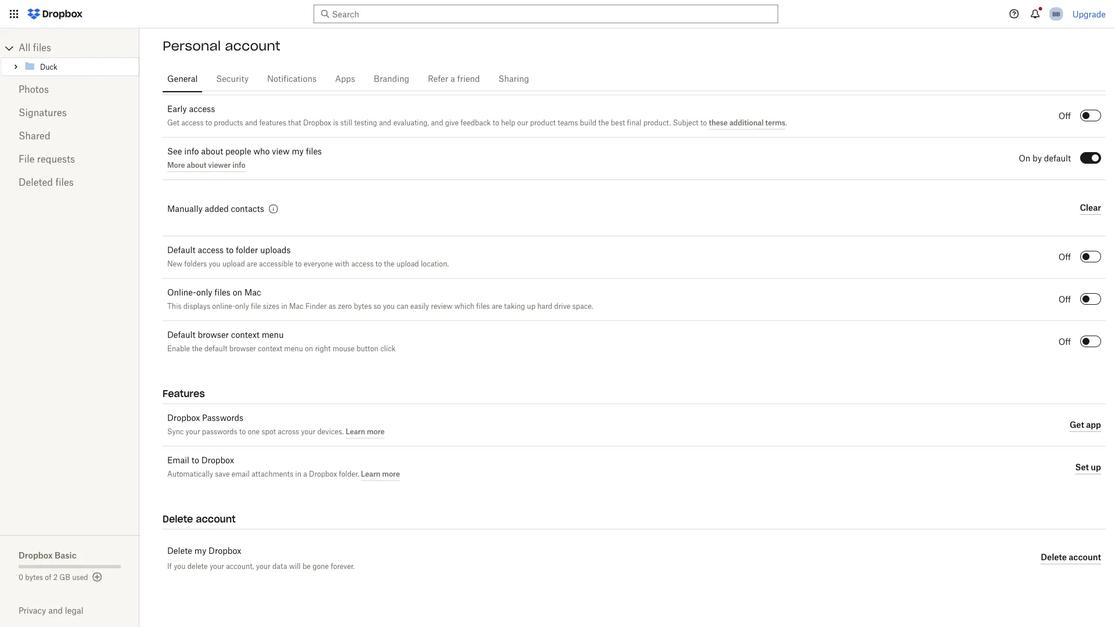 Task type: locate. For each thing, give the bounding box(es) containing it.
1 vertical spatial default
[[204, 346, 228, 353]]

get for get access to products and features that dropbox is still testing and evaluating, and give feedback to help our product teams build the best final product. subject to these additional terms .
[[167, 120, 179, 127]]

upload left location.
[[397, 261, 419, 268]]

access for get
[[181, 120, 204, 127]]

learn right folder.
[[361, 470, 381, 478]]

review
[[431, 304, 453, 311]]

to up automatically
[[192, 457, 199, 465]]

1 vertical spatial menu
[[284, 346, 303, 353]]

0 vertical spatial learn more button
[[346, 425, 385, 439]]

0 horizontal spatial a
[[303, 471, 307, 478]]

1 horizontal spatial mac
[[289, 304, 304, 311]]

0
[[19, 575, 23, 582]]

1 vertical spatial a
[[303, 471, 307, 478]]

my inside see info about people who view my files more about viewer info
[[292, 147, 304, 156]]

this displays online-only file sizes in mac finder as zero bytes so you can easily review which files are taking up hard drive space.
[[167, 304, 594, 311]]

in inside automatically save email attachments in a dropbox folder. learn more
[[295, 471, 301, 478]]

1 vertical spatial in
[[295, 471, 301, 478]]

to inside sync your passwords to one spot across your devices. learn more
[[239, 429, 246, 436]]

1 horizontal spatial upload
[[397, 261, 419, 268]]

your
[[186, 429, 200, 436], [301, 429, 316, 436], [210, 562, 224, 571], [256, 562, 271, 571]]

off for on
[[1059, 296, 1071, 304]]

1 vertical spatial more
[[382, 470, 400, 478]]

get inside 'button'
[[1070, 420, 1085, 430]]

info down people
[[233, 160, 246, 169]]

1 vertical spatial delete account
[[1041, 553, 1102, 562]]

who
[[254, 147, 270, 156]]

privacy and legal link
[[19, 606, 139, 616]]

on up "online-"
[[233, 289, 242, 297]]

are left taking in the left of the page
[[492, 304, 502, 311]]

context down file
[[231, 331, 260, 340]]

teams
[[558, 120, 578, 127]]

menu up enable the default browser context menu on right mouse button click
[[262, 331, 284, 340]]

1 vertical spatial account
[[196, 513, 236, 525]]

default down default browser context menu
[[204, 346, 228, 353]]

0 vertical spatial get
[[167, 120, 179, 127]]

sync
[[167, 429, 184, 436]]

1 default from the top
[[167, 247, 196, 255]]

1 horizontal spatial my
[[292, 147, 304, 156]]

more about viewer info button
[[167, 158, 246, 172]]

default browser context menu
[[167, 331, 284, 340]]

0 horizontal spatial bytes
[[25, 575, 43, 582]]

1 horizontal spatial up
[[1091, 462, 1102, 472]]

0 horizontal spatial in
[[281, 304, 288, 311]]

1 horizontal spatial get
[[1070, 420, 1085, 430]]

1 horizontal spatial a
[[451, 75, 455, 83]]

2 off from the top
[[1059, 253, 1071, 261]]

1 vertical spatial learn
[[361, 470, 381, 478]]

to left everyone on the left of page
[[295, 261, 302, 268]]

learn
[[346, 427, 365, 436], [361, 470, 381, 478]]

viewer
[[208, 160, 231, 169]]

your right across in the bottom left of the page
[[301, 429, 316, 436]]

get access to products and features that dropbox is still testing and evaluating, and give feedback to help our product teams build the best final product. subject to these additional terms .
[[167, 118, 787, 127]]

1 vertical spatial my
[[195, 547, 206, 555]]

mac up file
[[245, 289, 261, 297]]

a inside tab
[[451, 75, 455, 83]]

bytes
[[354, 304, 372, 311], [25, 575, 43, 582]]

files right the all in the top of the page
[[33, 44, 51, 53]]

only up displays
[[196, 289, 212, 297]]

1 vertical spatial bytes
[[25, 575, 43, 582]]

1 vertical spatial learn more button
[[361, 467, 400, 481]]

0 horizontal spatial are
[[247, 261, 257, 268]]

files right view
[[306, 147, 322, 156]]

access up the folders
[[198, 247, 224, 255]]

bytes right 0
[[25, 575, 43, 582]]

refer
[[428, 75, 448, 83]]

off for menu
[[1059, 338, 1071, 346]]

delete
[[163, 513, 193, 525], [167, 547, 192, 555], [1041, 553, 1067, 562]]

you right if
[[174, 562, 186, 571]]

0 vertical spatial a
[[451, 75, 455, 83]]

a right refer
[[451, 75, 455, 83]]

dropbox left folder.
[[309, 471, 337, 478]]

and left features
[[245, 120, 257, 127]]

space.
[[573, 304, 594, 311]]

1 horizontal spatial only
[[235, 304, 249, 311]]

displays
[[183, 304, 210, 311]]

privacy
[[19, 606, 46, 616]]

0 horizontal spatial default
[[204, 346, 228, 353]]

files down file requests link
[[55, 178, 74, 188]]

dropbox up account,
[[209, 547, 241, 555]]

location.
[[421, 261, 449, 268]]

0 vertical spatial default
[[1044, 155, 1071, 163]]

dropbox up of
[[19, 550, 53, 560]]

in right attachments
[[295, 471, 301, 478]]

1 horizontal spatial are
[[492, 304, 502, 311]]

1 off from the top
[[1059, 112, 1071, 120]]

1 vertical spatial get
[[1070, 420, 1085, 430]]

refer a friend tab
[[423, 65, 485, 93]]

and
[[245, 120, 257, 127], [379, 120, 392, 127], [431, 120, 443, 127], [48, 606, 63, 616]]

get app
[[1070, 420, 1102, 430]]

enable the default browser context menu on right mouse button click
[[167, 346, 396, 353]]

learn more button right folder.
[[361, 467, 400, 481]]

browser down "online-"
[[198, 331, 229, 340]]

button
[[357, 346, 379, 353]]

0 horizontal spatial info
[[184, 147, 199, 156]]

get inside "get access to products and features that dropbox is still testing and evaluating, and give feedback to help our product teams build the best final product. subject to these additional terms ."
[[167, 120, 179, 127]]

get more space image
[[90, 571, 104, 584]]

zero
[[338, 304, 352, 311]]

default access to folder uploads
[[167, 247, 291, 255]]

easily
[[411, 304, 429, 311]]

up right "set" on the right bottom
[[1091, 462, 1102, 472]]

the left best
[[599, 120, 609, 127]]

off for folder
[[1059, 253, 1071, 261]]

so
[[374, 304, 381, 311]]

to
[[206, 120, 212, 127], [493, 120, 499, 127], [701, 120, 707, 127], [226, 247, 234, 255], [295, 261, 302, 268], [376, 261, 382, 268], [239, 429, 246, 436], [192, 457, 199, 465]]

1 vertical spatial the
[[384, 261, 395, 268]]

product.
[[644, 120, 671, 127]]

personal account
[[163, 38, 280, 54]]

0 vertical spatial info
[[184, 147, 199, 156]]

files right which
[[476, 304, 490, 311]]

bytes left the so on the left top of page
[[354, 304, 372, 311]]

in right sizes at the left top
[[281, 304, 288, 311]]

0 vertical spatial menu
[[262, 331, 284, 340]]

products
[[214, 120, 243, 127]]

give
[[445, 120, 459, 127]]

about
[[201, 147, 223, 156], [187, 160, 206, 169]]

product
[[530, 120, 556, 127]]

0 vertical spatial default
[[167, 247, 196, 255]]

3 off from the top
[[1059, 296, 1071, 304]]

about right "more"
[[187, 160, 206, 169]]

0 vertical spatial the
[[599, 120, 609, 127]]

manually
[[167, 205, 203, 213]]

learn more button right devices.
[[346, 425, 385, 439]]

all
[[19, 44, 30, 53]]

2 default from the top
[[167, 331, 196, 340]]

2 vertical spatial account
[[1069, 553, 1102, 562]]

apps tab
[[331, 65, 360, 93]]

1 vertical spatial context
[[258, 346, 282, 353]]

only
[[196, 289, 212, 297], [235, 304, 249, 311]]

features
[[163, 388, 205, 400]]

my up delete
[[195, 547, 206, 555]]

.
[[786, 120, 787, 127]]

the right enable
[[192, 346, 203, 353]]

0 horizontal spatial upload
[[222, 261, 245, 268]]

my right view
[[292, 147, 304, 156]]

2 vertical spatial the
[[192, 346, 203, 353]]

more right folder.
[[382, 470, 400, 478]]

branding
[[374, 75, 409, 83]]

1 vertical spatial only
[[235, 304, 249, 311]]

default right by
[[1044, 155, 1071, 163]]

info right "see"
[[184, 147, 199, 156]]

default up new
[[167, 247, 196, 255]]

a inside automatically save email attachments in a dropbox folder. learn more
[[303, 471, 307, 478]]

0 vertical spatial only
[[196, 289, 212, 297]]

1 horizontal spatial default
[[1044, 155, 1071, 163]]

file requests link
[[19, 148, 121, 171]]

0 vertical spatial learn
[[346, 427, 365, 436]]

get down early
[[167, 120, 179, 127]]

access down "early access"
[[181, 120, 204, 127]]

2 upload from the left
[[397, 261, 419, 268]]

online-
[[167, 289, 196, 297]]

a
[[451, 75, 455, 83], [303, 471, 307, 478]]

sharing tab
[[494, 65, 534, 93]]

shared link
[[19, 125, 121, 148]]

to left one
[[239, 429, 246, 436]]

delete account
[[163, 513, 236, 525], [1041, 553, 1102, 562]]

2 horizontal spatial you
[[383, 304, 395, 311]]

terms
[[766, 118, 786, 127]]

of
[[45, 575, 51, 582]]

about up more about viewer info button on the left top of the page
[[201, 147, 223, 156]]

signatures link
[[19, 102, 121, 125]]

menu left right
[[284, 346, 303, 353]]

info
[[184, 147, 199, 156], [233, 160, 246, 169]]

1 vertical spatial on
[[305, 346, 313, 353]]

contacts
[[231, 205, 264, 213]]

0 vertical spatial delete account
[[163, 513, 236, 525]]

time
[[210, 70, 227, 78]]

1 vertical spatial about
[[187, 160, 206, 169]]

are
[[247, 261, 257, 268], [492, 304, 502, 311]]

apps
[[335, 75, 355, 83]]

tab list
[[163, 63, 1106, 93]]

1 horizontal spatial in
[[295, 471, 301, 478]]

1 vertical spatial default
[[167, 331, 196, 340]]

access right early
[[189, 105, 215, 113]]

browser down default browser context menu
[[229, 346, 256, 353]]

0 horizontal spatial on
[[233, 289, 242, 297]]

on left right
[[305, 346, 313, 353]]

access
[[189, 105, 215, 113], [181, 120, 204, 127], [198, 247, 224, 255], [351, 261, 374, 268]]

files inside tree
[[33, 44, 51, 53]]

early access
[[167, 105, 215, 113]]

0 vertical spatial about
[[201, 147, 223, 156]]

set
[[1076, 462, 1089, 472]]

learn right devices.
[[346, 427, 365, 436]]

you right the folders
[[209, 261, 221, 268]]

4 off from the top
[[1059, 338, 1071, 346]]

0 vertical spatial are
[[247, 261, 257, 268]]

account,
[[226, 562, 254, 571]]

your right the "sync"
[[186, 429, 200, 436]]

dropbox up save
[[201, 457, 234, 465]]

0 horizontal spatial get
[[167, 120, 179, 127]]

dropbox left is
[[303, 120, 331, 127]]

default up enable
[[167, 331, 196, 340]]

refer a friend
[[428, 75, 480, 83]]

0 vertical spatial mac
[[245, 289, 261, 297]]

bb
[[1053, 10, 1060, 17]]

dropbox up the "sync"
[[167, 414, 200, 422]]

mac left the finder
[[289, 304, 304, 311]]

0 vertical spatial you
[[209, 261, 221, 268]]

more right devices.
[[367, 427, 385, 436]]

folder.
[[339, 471, 359, 478]]

general tab
[[163, 65, 202, 93]]

requests
[[37, 155, 75, 164]]

account inside button
[[1069, 553, 1102, 562]]

access inside "get access to products and features that dropbox is still testing and evaluating, and give feedback to help our product teams build the best final product. subject to these additional terms ."
[[181, 120, 204, 127]]

1 vertical spatial info
[[233, 160, 246, 169]]

view
[[272, 147, 290, 156]]

1 upload from the left
[[222, 261, 245, 268]]

photos
[[19, 85, 49, 95]]

1 vertical spatial up
[[1091, 462, 1102, 472]]

only left file
[[235, 304, 249, 311]]

Search text field
[[332, 8, 757, 20]]

learn more button
[[346, 425, 385, 439], [361, 467, 400, 481]]

0 vertical spatial bytes
[[354, 304, 372, 311]]

a right attachments
[[303, 471, 307, 478]]

get app button
[[1070, 418, 1102, 432]]

you right the so on the left top of page
[[383, 304, 395, 311]]

context down sizes at the left top
[[258, 346, 282, 353]]

the
[[599, 120, 609, 127], [384, 261, 395, 268], [192, 346, 203, 353]]

automatic
[[167, 70, 208, 78]]

2 horizontal spatial the
[[599, 120, 609, 127]]

context
[[231, 331, 260, 340], [258, 346, 282, 353]]

file
[[251, 304, 261, 311]]

get left app
[[1070, 420, 1085, 430]]

2 vertical spatial you
[[174, 562, 186, 571]]

up left hard
[[527, 304, 536, 311]]

my
[[292, 147, 304, 156], [195, 547, 206, 555]]

0 horizontal spatial up
[[527, 304, 536, 311]]

still
[[341, 120, 352, 127]]

the up this displays online-only file sizes in mac finder as zero bytes so you can easily review which files are taking up hard drive space.
[[384, 261, 395, 268]]

0 vertical spatial my
[[292, 147, 304, 156]]

0 horizontal spatial menu
[[262, 331, 284, 340]]

upload down default access to folder uploads
[[222, 261, 245, 268]]

are down folder
[[247, 261, 257, 268]]

people
[[225, 147, 251, 156]]

your right delete
[[210, 562, 224, 571]]



Task type: describe. For each thing, give the bounding box(es) containing it.
personal
[[163, 38, 221, 54]]

right
[[315, 346, 331, 353]]

access for early
[[189, 105, 215, 113]]

and left give
[[431, 120, 443, 127]]

early
[[167, 105, 187, 113]]

finder
[[306, 304, 327, 311]]

sync your passwords to one spot across your devices. learn more
[[167, 427, 385, 436]]

access for default
[[198, 247, 224, 255]]

automatically
[[167, 471, 213, 478]]

0 vertical spatial browser
[[198, 331, 229, 340]]

that
[[288, 120, 301, 127]]

branding tab
[[369, 65, 414, 93]]

1 vertical spatial browser
[[229, 346, 256, 353]]

mouse
[[333, 346, 355, 353]]

delete inside delete account button
[[1041, 553, 1067, 562]]

everyone
[[304, 261, 333, 268]]

is
[[333, 120, 339, 127]]

security
[[216, 75, 249, 83]]

to left folder
[[226, 247, 234, 255]]

attachments
[[252, 471, 293, 478]]

be
[[303, 562, 311, 571]]

dropbox inside automatically save email attachments in a dropbox folder. learn more
[[309, 471, 337, 478]]

set up
[[1076, 462, 1102, 472]]

to left help
[[493, 120, 499, 127]]

default for the
[[204, 346, 228, 353]]

email
[[232, 471, 250, 478]]

1 horizontal spatial delete account
[[1041, 553, 1102, 562]]

0 horizontal spatial my
[[195, 547, 206, 555]]

global header element
[[0, 0, 1115, 28]]

this
[[167, 304, 182, 311]]

drive
[[554, 304, 571, 311]]

files inside see info about people who view my files more about viewer info
[[306, 147, 322, 156]]

best
[[611, 120, 625, 127]]

notifications tab
[[263, 65, 321, 93]]

feedback
[[461, 120, 491, 127]]

1 horizontal spatial on
[[305, 346, 313, 353]]

security tab
[[212, 65, 253, 93]]

0 vertical spatial up
[[527, 304, 536, 311]]

to right with
[[376, 261, 382, 268]]

sharing
[[499, 75, 529, 83]]

devices.
[[317, 429, 344, 436]]

up inside button
[[1091, 462, 1102, 472]]

to left products on the top left of page
[[206, 120, 212, 127]]

help
[[501, 120, 516, 127]]

dropbox passwords
[[167, 414, 243, 422]]

dropbox logo - go to the homepage image
[[23, 5, 87, 23]]

get for get app
[[1070, 420, 1085, 430]]

0 vertical spatial account
[[225, 38, 280, 54]]

0 horizontal spatial mac
[[245, 289, 261, 297]]

default for default browser context menu
[[167, 331, 196, 340]]

save
[[215, 471, 230, 478]]

new
[[167, 261, 182, 268]]

testing
[[354, 120, 377, 127]]

upgrade
[[1073, 9, 1106, 19]]

online-
[[212, 304, 235, 311]]

0 horizontal spatial you
[[174, 562, 186, 571]]

learn more button for get app
[[346, 425, 385, 439]]

delete
[[187, 562, 208, 571]]

sizes
[[263, 304, 279, 311]]

see info about people who view my files more about viewer info
[[167, 147, 322, 169]]

dropbox basic
[[19, 550, 77, 560]]

will
[[289, 562, 301, 571]]

0 vertical spatial more
[[367, 427, 385, 436]]

deleted
[[19, 178, 53, 188]]

accessible
[[259, 261, 293, 268]]

clear
[[1080, 203, 1102, 213]]

0 bytes of 2 gb used
[[19, 575, 88, 582]]

1 horizontal spatial you
[[209, 261, 221, 268]]

on
[[1019, 155, 1031, 163]]

1 horizontal spatial the
[[384, 261, 395, 268]]

deleted files link
[[19, 171, 121, 195]]

email to dropbox
[[167, 457, 234, 465]]

build
[[580, 120, 597, 127]]

tab list containing general
[[163, 63, 1106, 93]]

click
[[381, 346, 396, 353]]

0 vertical spatial in
[[281, 304, 288, 311]]

basic
[[55, 550, 77, 560]]

one
[[248, 429, 260, 436]]

subject
[[673, 120, 699, 127]]

access right with
[[351, 261, 374, 268]]

default for default access to folder uploads
[[167, 247, 196, 255]]

files up "online-"
[[215, 289, 231, 297]]

forever.
[[331, 562, 355, 571]]

by
[[1033, 155, 1042, 163]]

your left data
[[256, 562, 271, 571]]

features
[[259, 120, 286, 127]]

duck link
[[24, 60, 137, 74]]

1 vertical spatial are
[[492, 304, 502, 311]]

all files link
[[19, 39, 139, 58]]

learn more button for set up
[[361, 467, 400, 481]]

passwords
[[202, 414, 243, 422]]

0 horizontal spatial delete account
[[163, 513, 236, 525]]

the inside "get access to products and features that dropbox is still testing and evaluating, and give feedback to help our product teams build the best final product. subject to these additional terms ."
[[599, 120, 609, 127]]

and left legal
[[48, 606, 63, 616]]

2
[[53, 575, 58, 582]]

to left the these
[[701, 120, 707, 127]]

gone
[[313, 562, 329, 571]]

see
[[167, 147, 182, 156]]

set up button
[[1076, 461, 1102, 475]]

and right testing
[[379, 120, 392, 127]]

deleted files
[[19, 178, 74, 188]]

upgrade link
[[1073, 9, 1106, 19]]

delete my dropbox
[[167, 547, 241, 555]]

1 vertical spatial you
[[383, 304, 395, 311]]

default for by
[[1044, 155, 1071, 163]]

additional
[[730, 118, 764, 127]]

data
[[272, 562, 287, 571]]

1 horizontal spatial info
[[233, 160, 246, 169]]

final
[[627, 120, 642, 127]]

0 horizontal spatial only
[[196, 289, 212, 297]]

signatures
[[19, 109, 67, 118]]

can
[[397, 304, 409, 311]]

all files tree
[[2, 39, 139, 76]]

dropbox inside "get access to products and features that dropbox is still testing and evaluating, and give feedback to help our product teams build the best final product. subject to these additional terms ."
[[303, 120, 331, 127]]

app
[[1087, 420, 1102, 430]]

general
[[167, 75, 198, 83]]

0 vertical spatial on
[[233, 289, 242, 297]]

automatic time zone
[[167, 70, 248, 78]]

file
[[19, 155, 35, 164]]

1 horizontal spatial bytes
[[354, 304, 372, 311]]

0 vertical spatial context
[[231, 331, 260, 340]]

folders
[[184, 261, 207, 268]]

on by default
[[1019, 155, 1071, 163]]

our
[[517, 120, 528, 127]]

if you delete your account, your data will be gone forever.
[[167, 562, 355, 571]]

1 vertical spatial mac
[[289, 304, 304, 311]]

shared
[[19, 132, 50, 141]]

0 horizontal spatial the
[[192, 346, 203, 353]]

1 horizontal spatial menu
[[284, 346, 303, 353]]

manually added contacts
[[167, 205, 264, 213]]

gb
[[59, 575, 70, 582]]

delete account button
[[1041, 551, 1102, 565]]



Task type: vqa. For each thing, say whether or not it's contained in the screenshot.
"displays"
yes



